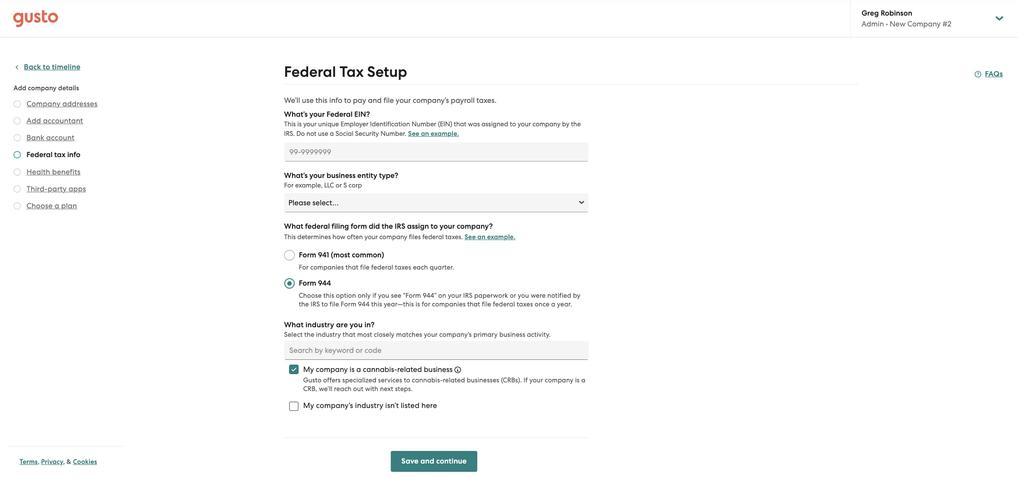 Task type: vqa. For each thing, say whether or not it's contained in the screenshot.
leftmost PLEASE
no



Task type: locate. For each thing, give the bounding box(es) containing it.
check image left third-
[[13, 186, 21, 193]]

year.
[[557, 301, 572, 309]]

info right 'tax'
[[67, 150, 80, 160]]

1 vertical spatial company
[[27, 100, 60, 108]]

0 horizontal spatial taxes
[[395, 264, 411, 272]]

1 vertical spatial see an example. button
[[465, 232, 516, 243]]

example. down company?
[[487, 233, 516, 241]]

None radio
[[284, 250, 295, 261]]

2 what's from the top
[[284, 171, 308, 180]]

what up determines
[[284, 222, 303, 231]]

1 my from the top
[[303, 366, 314, 374]]

1 vertical spatial check image
[[13, 151, 21, 159]]

check image
[[13, 134, 21, 142], [13, 151, 21, 159], [13, 186, 21, 193]]

2 horizontal spatial you
[[518, 292, 529, 300]]

1 vertical spatial taxes
[[517, 301, 533, 309]]

social
[[336, 130, 354, 138]]

your right "on"
[[448, 292, 462, 300]]

taxes inside form 944 choose this option only if you see "form 944" on your irs paperwork or you were notified by the irs to file form 944 this year—this is for companies that file federal taxes once a year.
[[517, 301, 533, 309]]

type?
[[379, 171, 398, 180]]

0 horizontal spatial by
[[562, 120, 570, 128]]

back
[[24, 63, 41, 72]]

entity
[[357, 171, 377, 180]]

add
[[13, 84, 26, 92], [27, 117, 41, 125]]

2 what from the top
[[284, 321, 304, 330]]

1 vertical spatial irs
[[463, 292, 473, 300]]

or left s
[[336, 182, 342, 190]]

0 horizontal spatial 944
[[318, 279, 331, 288]]

that left was
[[454, 120, 467, 128]]

1 horizontal spatial use
[[318, 130, 328, 138]]

companies down 941
[[310, 264, 344, 272]]

1 vertical spatial business
[[499, 331, 525, 339]]

what industry are you in? select the industry that most closely matches your company's primary business activity.
[[284, 321, 551, 339]]

company's down the reach
[[316, 402, 353, 411]]

what up select
[[284, 321, 304, 330]]

2 check image from the top
[[13, 117, 21, 125]]

0 vertical spatial what's
[[284, 110, 308, 119]]

company inside greg robinson admin • new company #2
[[908, 20, 941, 28]]

company down add company details
[[27, 100, 60, 108]]

None checkbox
[[284, 360, 303, 380]]

0 vertical spatial and
[[368, 96, 382, 105]]

you inside what industry are you in? select the industry that most closely matches your company's primary business activity.
[[350, 321, 363, 330]]

company inside this is your unique employer identification number (ein) that was assigned to your company by the irs. do not use a social security number.
[[533, 120, 561, 128]]

or right paperwork
[[510, 292, 516, 300]]

for
[[284, 182, 294, 190], [299, 264, 309, 272]]

do
[[296, 130, 305, 138]]

1 check image from the top
[[13, 100, 21, 108]]

year—this
[[384, 301, 414, 309]]

cannabis- up services
[[363, 366, 397, 374]]

0 horizontal spatial see
[[408, 130, 419, 138]]

federal up we'll
[[284, 63, 336, 81]]

industry down with
[[355, 402, 383, 411]]

0 horizontal spatial company
[[27, 100, 60, 108]]

2 vertical spatial check image
[[13, 186, 21, 193]]

related inside the gusto offers specialized services to cannabis-related businesses (crbs). if your company is a crb, we'll reach out with next steps.
[[443, 377, 465, 385]]

1 horizontal spatial see
[[465, 233, 476, 241]]

for left example,
[[284, 182, 294, 190]]

#2
[[943, 20, 952, 28]]

My company's industry isn't listed here checkbox
[[284, 397, 303, 417]]

what inside what industry are you in? select the industry that most closely matches your company's primary business activity.
[[284, 321, 304, 330]]

1 vertical spatial companies
[[432, 301, 466, 309]]

this left option
[[324, 292, 334, 300]]

my down crb,
[[303, 402, 314, 411]]

you up most
[[350, 321, 363, 330]]

0 horizontal spatial taxes.
[[445, 233, 463, 241]]

use right we'll
[[302, 96, 314, 105]]

that down the 'are'
[[343, 331, 356, 339]]

company addresses
[[27, 100, 98, 108]]

file
[[384, 96, 394, 105], [360, 264, 370, 272], [330, 301, 339, 309], [482, 301, 491, 309]]

federal tax info list
[[13, 99, 120, 213]]

and
[[368, 96, 382, 105], [421, 457, 434, 467]]

,
[[38, 459, 39, 467], [63, 459, 65, 467]]

choose left option
[[299, 292, 322, 300]]

0 vertical spatial taxes
[[395, 264, 411, 272]]

what federal filing form did the irs assign to your company? this determines how often your company files federal taxes. see an example.
[[284, 222, 516, 241]]

federal up unique
[[327, 110, 353, 119]]

0 horizontal spatial see an example. button
[[408, 129, 459, 139]]

0 vertical spatial what
[[284, 222, 303, 231]]

greg
[[862, 9, 879, 18]]

cannabis- up "steps."
[[412, 377, 443, 385]]

terms
[[20, 459, 38, 467]]

isn't
[[385, 402, 399, 411]]

2 vertical spatial form
[[341, 301, 356, 309]]

details
[[58, 84, 79, 92]]

company's up number
[[413, 96, 449, 105]]

0 vertical spatial 944
[[318, 279, 331, 288]]

industry down the 'are'
[[316, 331, 341, 339]]

an inside what federal filing form did the irs assign to your company? this determines how often your company files federal taxes. see an example.
[[478, 233, 486, 241]]

1 check image from the top
[[13, 134, 21, 142]]

add for add company details
[[13, 84, 26, 92]]

0 vertical spatial my
[[303, 366, 314, 374]]

2 vertical spatial this
[[371, 301, 382, 309]]

1 vertical spatial industry
[[316, 331, 341, 339]]

with
[[365, 386, 378, 393]]

1 horizontal spatial ,
[[63, 459, 65, 467]]

1 vertical spatial example.
[[487, 233, 516, 241]]

0 vertical spatial for
[[284, 182, 294, 190]]

1 vertical spatial use
[[318, 130, 328, 138]]

business left activity.
[[499, 331, 525, 339]]

what's
[[284, 110, 308, 119], [284, 171, 308, 180]]

industry left the 'are'
[[306, 321, 334, 330]]

that inside form 941 (most common) for companies that file federal taxes each quarter.
[[346, 264, 359, 272]]

this up irs.
[[284, 120, 296, 128]]

1 vertical spatial 944
[[358, 301, 370, 309]]

0 vertical spatial check image
[[13, 134, 21, 142]]

you
[[378, 292, 389, 300], [518, 292, 529, 300], [350, 321, 363, 330]]

taxes
[[395, 264, 411, 272], [517, 301, 533, 309]]

2 horizontal spatial business
[[499, 331, 525, 339]]

common)
[[352, 251, 384, 260]]

my company is a cannabis-related business
[[303, 366, 453, 374]]

0 vertical spatial company
[[908, 20, 941, 28]]

taxes left each
[[395, 264, 411, 272]]

on
[[438, 292, 446, 300]]

1 horizontal spatial example.
[[487, 233, 516, 241]]

irs inside what federal filing form did the irs assign to your company? this determines how often your company files federal taxes. see an example.
[[395, 222, 405, 231]]

944 down 941
[[318, 279, 331, 288]]

choose down third-
[[27, 202, 53, 210]]

cookies
[[73, 459, 97, 467]]

check image left "choose a plan"
[[13, 203, 21, 210]]

example. down (ein)
[[431, 130, 459, 138]]

choose
[[27, 202, 53, 210], [299, 292, 322, 300]]

this up what's your federal ein?
[[316, 96, 328, 105]]

1 vertical spatial an
[[478, 233, 486, 241]]

see an example. button for what federal filing form did the irs assign to your company?
[[465, 232, 516, 243]]

you left were
[[518, 292, 529, 300]]

0 vertical spatial by
[[562, 120, 570, 128]]

0 horizontal spatial add
[[13, 84, 26, 92]]

1 vertical spatial this
[[324, 292, 334, 300]]

1 horizontal spatial companies
[[432, 301, 466, 309]]

federal for federal tax info
[[27, 150, 53, 160]]

see an example. button down number
[[408, 129, 459, 139]]

federal
[[284, 63, 336, 81], [327, 110, 353, 119], [27, 150, 53, 160]]

what
[[284, 222, 303, 231], [284, 321, 304, 330]]

1 vertical spatial taxes.
[[445, 233, 463, 241]]

to inside this is your unique employer identification number (ein) that was assigned to your company by the irs. do not use a social security number.
[[510, 120, 516, 128]]

944
[[318, 279, 331, 288], [358, 301, 370, 309]]

0 vertical spatial form
[[299, 251, 316, 260]]

federal inside form 944 choose this option only if you see "form 944" on your irs paperwork or you were notified by the irs to file form 944 this year—this is for companies that file federal taxes once a year.
[[493, 301, 515, 309]]

form
[[351, 222, 367, 231]]

check image left federal tax info
[[13, 151, 21, 159]]

related left businesses in the left bottom of the page
[[443, 377, 465, 385]]

irs
[[395, 222, 405, 231], [463, 292, 473, 300], [311, 301, 320, 309]]

1 vertical spatial company's
[[439, 331, 472, 339]]

an down number
[[421, 130, 429, 138]]

2 vertical spatial business
[[424, 366, 453, 374]]

that inside what industry are you in? select the industry that most closely matches your company's primary business activity.
[[343, 331, 356, 339]]

company
[[908, 20, 941, 28], [27, 100, 60, 108]]

file down paperwork
[[482, 301, 491, 309]]

company inside the gusto offers specialized services to cannabis-related businesses (crbs). if your company is a crb, we'll reach out with next steps.
[[545, 377, 574, 385]]

0 vertical spatial taxes.
[[477, 96, 497, 105]]

1 what's from the top
[[284, 110, 308, 119]]

related up "steps."
[[397, 366, 422, 374]]

2 , from the left
[[63, 459, 65, 467]]

&
[[67, 459, 71, 467]]

federal inside list
[[27, 150, 53, 160]]

irs.
[[284, 130, 295, 138]]

this down if
[[371, 301, 382, 309]]

1 vertical spatial see
[[465, 233, 476, 241]]

2 vertical spatial irs
[[311, 301, 320, 309]]

1 horizontal spatial see an example. button
[[465, 232, 516, 243]]

companies inside form 941 (most common) for companies that file federal taxes each quarter.
[[310, 264, 344, 272]]

this
[[284, 120, 296, 128], [284, 233, 296, 241]]

1 horizontal spatial for
[[299, 264, 309, 272]]

your inside 'what's your business entity type? for example, llc or s corp'
[[309, 171, 325, 180]]

0 vertical spatial federal
[[284, 63, 336, 81]]

check image left bank at the left top of the page
[[13, 134, 21, 142]]

check image left add accountant button
[[13, 117, 21, 125]]

0 vertical spatial or
[[336, 182, 342, 190]]

1 vertical spatial this
[[284, 233, 296, 241]]

0 vertical spatial irs
[[395, 222, 405, 231]]

What industry are you in? field
[[284, 341, 589, 360]]

use inside this is your unique employer identification number (ein) that was assigned to your company by the irs. do not use a social security number.
[[318, 130, 328, 138]]

None radio
[[284, 279, 295, 289]]

taxes.
[[477, 96, 497, 105], [445, 233, 463, 241]]

0 horizontal spatial cannabis-
[[363, 366, 397, 374]]

activity.
[[527, 331, 551, 339]]

my up gusto
[[303, 366, 314, 374]]

0 horizontal spatial and
[[368, 96, 382, 105]]

see an example. button for what's your federal ein?
[[408, 129, 459, 139]]

an
[[421, 130, 429, 138], [478, 233, 486, 241]]

by
[[562, 120, 570, 128], [573, 292, 581, 300]]

a inside form 944 choose this option only if you see "form 944" on your irs paperwork or you were notified by the irs to file form 944 this year—this is for companies that file federal taxes once a year.
[[551, 301, 556, 309]]

see down number
[[408, 130, 419, 138]]

check image
[[13, 100, 21, 108], [13, 117, 21, 125], [13, 169, 21, 176], [13, 203, 21, 210]]

a
[[330, 130, 334, 138], [55, 202, 59, 210], [551, 301, 556, 309], [356, 366, 361, 374], [581, 377, 586, 385]]

file down common)
[[360, 264, 370, 272]]

choose a plan button
[[27, 201, 77, 211]]

your left company?
[[440, 222, 455, 231]]

an down company?
[[478, 233, 486, 241]]

taxes down were
[[517, 301, 533, 309]]

third-party apps
[[27, 185, 86, 193]]

add down back
[[13, 84, 26, 92]]

1 this from the top
[[284, 120, 296, 128]]

federal up health
[[27, 150, 53, 160]]

companies down "on"
[[432, 301, 466, 309]]

company left #2
[[908, 20, 941, 28]]

is inside form 944 choose this option only if you see "form 944" on your irs paperwork or you were notified by the irs to file form 944 this year—this is for companies that file federal taxes once a year.
[[416, 301, 420, 309]]

1 horizontal spatial choose
[[299, 292, 322, 300]]

0 horizontal spatial use
[[302, 96, 314, 105]]

your up what industry are you in? field
[[424, 331, 438, 339]]

, left &
[[63, 459, 65, 467]]

the inside this is your unique employer identification number (ein) that was assigned to your company by the irs. do not use a social security number.
[[571, 120, 581, 128]]

check image for company
[[13, 100, 21, 108]]

third-
[[27, 185, 48, 193]]

form inside form 941 (most common) for companies that file federal taxes each quarter.
[[299, 251, 316, 260]]

company addresses button
[[27, 99, 98, 109]]

and right pay
[[368, 96, 382, 105]]

1 vertical spatial my
[[303, 402, 314, 411]]

to inside the gusto offers specialized services to cannabis-related businesses (crbs). if your company is a crb, we'll reach out with next steps.
[[404, 377, 410, 385]]

health
[[27, 168, 50, 177]]

the inside form 944 choose this option only if you see "form 944" on your irs paperwork or you were notified by the irs to file form 944 this year—this is for companies that file federal taxes once a year.
[[299, 301, 309, 309]]

0 horizontal spatial choose
[[27, 202, 53, 210]]

1 horizontal spatial info
[[329, 96, 342, 105]]

that down paperwork
[[467, 301, 480, 309]]

add inside button
[[27, 117, 41, 125]]

taxes. right the payroll at the top of page
[[477, 96, 497, 105]]

see down company?
[[465, 233, 476, 241]]

company inside what federal filing form did the irs assign to your company? this determines how often your company files federal taxes. see an example.
[[379, 233, 407, 241]]

0 horizontal spatial you
[[350, 321, 363, 330]]

what inside what federal filing form did the irs assign to your company? this determines how often your company files federal taxes. see an example.
[[284, 222, 303, 231]]

the inside what federal filing form did the irs assign to your company? this determines how often your company files federal taxes. see an example.
[[382, 222, 393, 231]]

1 horizontal spatial business
[[424, 366, 453, 374]]

what's up example,
[[284, 171, 308, 180]]

business inside what industry are you in? select the industry that most closely matches your company's primary business activity.
[[499, 331, 525, 339]]

add company details
[[13, 84, 79, 92]]

info inside list
[[67, 150, 80, 160]]

0 horizontal spatial companies
[[310, 264, 344, 272]]

0 vertical spatial an
[[421, 130, 429, 138]]

1 vertical spatial what
[[284, 321, 304, 330]]

0 vertical spatial choose
[[27, 202, 53, 210]]

0 vertical spatial company's
[[413, 96, 449, 105]]

1 vertical spatial choose
[[299, 292, 322, 300]]

form
[[299, 251, 316, 260], [299, 279, 316, 288], [341, 301, 356, 309]]

1 vertical spatial and
[[421, 457, 434, 467]]

1 vertical spatial cannabis-
[[412, 377, 443, 385]]

option
[[336, 292, 356, 300]]

example.
[[431, 130, 459, 138], [487, 233, 516, 241]]

add up bank at the left top of the page
[[27, 117, 41, 125]]

add for add accountant
[[27, 117, 41, 125]]

your up identification
[[396, 96, 411, 105]]

business up s
[[327, 171, 356, 180]]

use down unique
[[318, 130, 328, 138]]

0 horizontal spatial business
[[327, 171, 356, 180]]

0 vertical spatial see
[[408, 130, 419, 138]]

0 horizontal spatial ,
[[38, 459, 39, 467]]

1 horizontal spatial by
[[573, 292, 581, 300]]

if
[[372, 292, 377, 300]]

for down determines
[[299, 264, 309, 272]]

2 this from the top
[[284, 233, 296, 241]]

1 vertical spatial for
[[299, 264, 309, 272]]

this is your unique employer identification number (ein) that was assigned to your company by the irs. do not use a social security number.
[[284, 120, 581, 138]]

if
[[524, 377, 528, 385]]

1 horizontal spatial cannabis-
[[412, 377, 443, 385]]

and right save
[[421, 457, 434, 467]]

tax
[[340, 63, 364, 81]]

addresses
[[62, 100, 98, 108]]

3 check image from the top
[[13, 169, 21, 176]]

what's inside 'what's your business entity type? for example, llc or s corp'
[[284, 171, 308, 180]]

by inside this is your unique employer identification number (ein) that was assigned to your company by the irs. do not use a social security number.
[[562, 120, 570, 128]]

944 down only
[[358, 301, 370, 309]]

form 944 choose this option only if you see "form 944" on your irs paperwork or you were notified by the irs to file form 944 this year—this is for companies that file federal taxes once a year.
[[299, 279, 581, 309]]

form for form 941 (most common)
[[299, 251, 316, 260]]

accountant
[[43, 117, 83, 125]]

0 horizontal spatial an
[[421, 130, 429, 138]]

that inside this is your unique employer identification number (ein) that was assigned to your company by the irs. do not use a social security number.
[[454, 120, 467, 128]]

matches
[[396, 331, 422, 339]]

see an example. button
[[408, 129, 459, 139], [465, 232, 516, 243]]

business up the gusto offers specialized services to cannabis-related businesses (crbs). if your company is a crb, we'll reach out with next steps.
[[424, 366, 453, 374]]

company's up what industry are you in? field
[[439, 331, 472, 339]]

info up what's your federal ein?
[[329, 96, 342, 105]]

1 vertical spatial form
[[299, 279, 316, 288]]

to inside form 944 choose this option only if you see "form 944" on your irs paperwork or you were notified by the irs to file form 944 this year—this is for companies that file federal taxes once a year.
[[322, 301, 328, 309]]

1 vertical spatial add
[[27, 117, 41, 125]]

check image for bank
[[13, 134, 21, 142]]

3 check image from the top
[[13, 186, 21, 193]]

federal tax setup
[[284, 63, 407, 81]]

4 check image from the top
[[13, 203, 21, 210]]

1 vertical spatial info
[[67, 150, 80, 160]]

terms link
[[20, 459, 38, 467]]

federal down common)
[[371, 264, 393, 272]]

back to timeline button
[[13, 62, 80, 73]]

0 vertical spatial see an example. button
[[408, 129, 459, 139]]

federal down paperwork
[[493, 301, 515, 309]]

taxes. down company?
[[445, 233, 463, 241]]

for
[[422, 301, 430, 309]]

you right if
[[378, 292, 389, 300]]

your right if
[[530, 377, 543, 385]]

0 vertical spatial related
[[397, 366, 422, 374]]

0 vertical spatial add
[[13, 84, 26, 92]]

each
[[413, 264, 428, 272]]

2 vertical spatial federal
[[27, 150, 53, 160]]

this left determines
[[284, 233, 296, 241]]

0 horizontal spatial info
[[67, 150, 80, 160]]

were
[[531, 292, 546, 300]]

that down (most
[[346, 264, 359, 272]]

check image left health
[[13, 169, 21, 176]]

bank account button
[[27, 133, 74, 143]]

your up example,
[[309, 171, 325, 180]]

1 horizontal spatial irs
[[395, 222, 405, 231]]

what's down we'll
[[284, 110, 308, 119]]

1 vertical spatial or
[[510, 292, 516, 300]]

check image for third-
[[13, 186, 21, 193]]

s
[[344, 182, 347, 190]]

see
[[391, 292, 401, 300]]

1 horizontal spatial taxes
[[517, 301, 533, 309]]

what for what federal filing form did the irs assign to your company?
[[284, 222, 303, 231]]

see an example. button down company?
[[465, 232, 516, 243]]

2 my from the top
[[303, 402, 314, 411]]

new
[[890, 20, 906, 28]]

back to timeline
[[24, 63, 80, 72]]

1 horizontal spatial or
[[510, 292, 516, 300]]

your right assigned
[[518, 120, 531, 128]]

0 vertical spatial companies
[[310, 264, 344, 272]]

0 horizontal spatial irs
[[311, 301, 320, 309]]

, left privacy on the left of the page
[[38, 459, 39, 467]]

federal inside form 941 (most common) for companies that file federal taxes each quarter.
[[371, 264, 393, 272]]

check image down add company details
[[13, 100, 21, 108]]

1 what from the top
[[284, 222, 303, 231]]

your up not
[[303, 120, 317, 128]]



Task type: describe. For each thing, give the bounding box(es) containing it.
0 horizontal spatial related
[[397, 366, 422, 374]]

a inside choose a plan button
[[55, 202, 59, 210]]

your down did
[[365, 233, 378, 241]]

"form
[[403, 292, 421, 300]]

apps
[[69, 185, 86, 193]]

federal for federal tax setup
[[284, 63, 336, 81]]

corp
[[349, 182, 362, 190]]

2 vertical spatial company's
[[316, 402, 353, 411]]

we'll
[[319, 386, 332, 393]]

•
[[886, 20, 888, 28]]

to inside button
[[43, 63, 50, 72]]

number
[[412, 120, 436, 128]]

0 vertical spatial info
[[329, 96, 342, 105]]

continue
[[436, 457, 467, 467]]

files
[[409, 233, 421, 241]]

setup
[[367, 63, 407, 81]]

file up identification
[[384, 96, 394, 105]]

next
[[380, 386, 393, 393]]

determines
[[297, 233, 331, 241]]

0 vertical spatial cannabis-
[[363, 366, 397, 374]]

add accountant button
[[27, 116, 83, 126]]

company inside button
[[27, 100, 60, 108]]

companies inside form 944 choose this option only if you see "form 944" on your irs paperwork or you were notified by the irs to file form 944 this year—this is for companies that file federal taxes once a year.
[[432, 301, 466, 309]]

is inside the gusto offers specialized services to cannabis-related businesses (crbs). if your company is a crb, we'll reach out with next steps.
[[575, 377, 580, 385]]

form 941 (most common) for companies that file federal taxes each quarter.
[[299, 251, 454, 272]]

taxes inside form 941 (most common) for companies that file federal taxes each quarter.
[[395, 264, 411, 272]]

crb,
[[303, 386, 317, 393]]

see inside what federal filing form did the irs assign to your company? this determines how often your company files federal taxes. see an example.
[[465, 233, 476, 241]]

what's your federal ein?
[[284, 110, 370, 119]]

check image for choose
[[13, 203, 21, 210]]

home image
[[13, 10, 58, 27]]

my for my company's industry isn't listed here
[[303, 402, 314, 411]]

is inside this is your unique employer identification number (ein) that was assigned to your company by the irs. do not use a social security number.
[[297, 120, 302, 128]]

this inside what federal filing form did the irs assign to your company? this determines how often your company files federal taxes. see an example.
[[284, 233, 296, 241]]

company?
[[457, 222, 493, 231]]

1 horizontal spatial taxes.
[[477, 96, 497, 105]]

2 check image from the top
[[13, 151, 21, 159]]

select
[[284, 331, 303, 339]]

a inside the gusto offers specialized services to cannabis-related businesses (crbs). if your company is a crb, we'll reach out with next steps.
[[581, 377, 586, 385]]

for inside form 941 (most common) for companies that file federal taxes each quarter.
[[299, 264, 309, 272]]

number.
[[381, 130, 407, 138]]

closely
[[374, 331, 395, 339]]

faqs
[[985, 70, 1003, 79]]

2 horizontal spatial irs
[[463, 292, 473, 300]]

check image for health
[[13, 169, 21, 176]]

for inside 'what's your business entity type? for example, llc or s corp'
[[284, 182, 294, 190]]

or inside 'what's your business entity type? for example, llc or s corp'
[[336, 182, 342, 190]]

we'll
[[284, 96, 300, 105]]

form for form 944
[[299, 279, 316, 288]]

(ein)
[[438, 120, 452, 128]]

filing
[[332, 222, 349, 231]]

that inside form 944 choose this option only if you see "form 944" on your irs paperwork or you were notified by the irs to file form 944 this year—this is for companies that file federal taxes once a year.
[[467, 301, 480, 309]]

a inside this is your unique employer identification number (ein) that was assigned to your company by the irs. do not use a social security number.
[[330, 130, 334, 138]]

in?
[[365, 321, 375, 330]]

did
[[369, 222, 380, 231]]

0 vertical spatial industry
[[306, 321, 334, 330]]

offers
[[323, 377, 341, 385]]

see an example.
[[408, 130, 459, 138]]

company's inside what industry are you in? select the industry that most closely matches your company's primary business activity.
[[439, 331, 472, 339]]

we'll use this info to pay and file your company's payroll taxes.
[[284, 96, 497, 105]]

primary
[[474, 331, 498, 339]]

save
[[401, 457, 419, 467]]

party
[[48, 185, 67, 193]]

greg robinson admin • new company #2
[[862, 9, 952, 28]]

federal right files
[[422, 233, 444, 241]]

bank account
[[27, 133, 74, 142]]

are
[[336, 321, 348, 330]]

security
[[355, 130, 379, 138]]

What's your Federal EIN? text field
[[284, 143, 589, 162]]

taxes. inside what federal filing form did the irs assign to your company? this determines how often your company files federal taxes. see an example.
[[445, 233, 463, 241]]

business inside 'what's your business entity type? for example, llc or s corp'
[[327, 171, 356, 180]]

account
[[46, 133, 74, 142]]

reach
[[334, 386, 352, 393]]

(most
[[331, 251, 350, 260]]

(crbs).
[[501, 377, 522, 385]]

2 vertical spatial industry
[[355, 402, 383, 411]]

identification
[[370, 120, 410, 128]]

gusto
[[303, 377, 322, 385]]

gusto offers specialized services to cannabis-related businesses (crbs). if your company is a crb, we'll reach out with next steps.
[[303, 377, 586, 393]]

steps.
[[395, 386, 413, 393]]

0 vertical spatial use
[[302, 96, 314, 105]]

941
[[318, 251, 329, 260]]

0 vertical spatial this
[[316, 96, 328, 105]]

choose inside form 944 choose this option only if you see "form 944" on your irs paperwork or you were notified by the irs to file form 944 this year—this is for companies that file federal taxes once a year.
[[299, 292, 322, 300]]

federal up determines
[[305, 222, 330, 231]]

services
[[378, 377, 402, 385]]

health benefits button
[[27, 167, 81, 177]]

check image for add
[[13, 117, 21, 125]]

cannabis- inside the gusto offers specialized services to cannabis-related businesses (crbs). if your company is a crb, we'll reach out with next steps.
[[412, 377, 443, 385]]

the inside what industry are you in? select the industry that most closely matches your company's primary business activity.
[[304, 331, 314, 339]]

choose a plan
[[27, 202, 77, 210]]

file inside form 941 (most common) for companies that file federal taxes each quarter.
[[360, 264, 370, 272]]

what's for what's your federal ein?
[[284, 110, 308, 119]]

example. inside what federal filing form did the irs assign to your company? this determines how often your company files federal taxes. see an example.
[[487, 233, 516, 241]]

1 , from the left
[[38, 459, 39, 467]]

pay
[[353, 96, 366, 105]]

assign
[[407, 222, 429, 231]]

or inside form 944 choose this option only if you see "form 944" on your irs paperwork or you were notified by the irs to file form 944 this year—this is for companies that file federal taxes once a year.
[[510, 292, 516, 300]]

bank
[[27, 133, 44, 142]]

assigned
[[482, 120, 508, 128]]

1 horizontal spatial you
[[378, 292, 389, 300]]

what's for what's your business entity type? for example, llc or s corp
[[284, 171, 308, 180]]

payroll
[[451, 96, 475, 105]]

save and continue button
[[391, 452, 477, 473]]

third-party apps button
[[27, 184, 86, 194]]

benefits
[[52, 168, 81, 177]]

plan
[[61, 202, 77, 210]]

and inside save and continue button
[[421, 457, 434, 467]]

file down option
[[330, 301, 339, 309]]

your inside what industry are you in? select the industry that most closely matches your company's primary business activity.
[[424, 331, 438, 339]]

what for what industry are you in?
[[284, 321, 304, 330]]

most
[[357, 331, 372, 339]]

to inside what federal filing form did the irs assign to your company? this determines how often your company files federal taxes. see an example.
[[431, 222, 438, 231]]

save and continue
[[401, 457, 467, 467]]

1 vertical spatial federal
[[327, 110, 353, 119]]

what's your business entity type? for example, llc or s corp
[[284, 171, 398, 190]]

944"
[[423, 292, 437, 300]]

timeline
[[52, 63, 80, 72]]

by inside form 944 choose this option only if you see "form 944" on your irs paperwork or you were notified by the irs to file form 944 this year—this is for companies that file federal taxes once a year.
[[573, 292, 581, 300]]

once
[[535, 301, 550, 309]]

your up unique
[[309, 110, 325, 119]]

was
[[468, 120, 480, 128]]

specialized
[[342, 377, 377, 385]]

my for my company is a cannabis-related business
[[303, 366, 314, 374]]

choose inside button
[[27, 202, 53, 210]]

privacy link
[[41, 459, 63, 467]]

not
[[307, 130, 316, 138]]

employer
[[341, 120, 369, 128]]

terms , privacy , & cookies
[[20, 459, 97, 467]]

0 horizontal spatial example.
[[431, 130, 459, 138]]

only
[[358, 292, 371, 300]]

quarter.
[[430, 264, 454, 272]]

often
[[347, 233, 363, 241]]

this inside this is your unique employer identification number (ein) that was assigned to your company by the irs. do not use a social security number.
[[284, 120, 296, 128]]

your inside the gusto offers specialized services to cannabis-related businesses (crbs). if your company is a crb, we'll reach out with next steps.
[[530, 377, 543, 385]]

your inside form 944 choose this option only if you see "form 944" on your irs paperwork or you were notified by the irs to file form 944 this year—this is for companies that file federal taxes once a year.
[[448, 292, 462, 300]]



